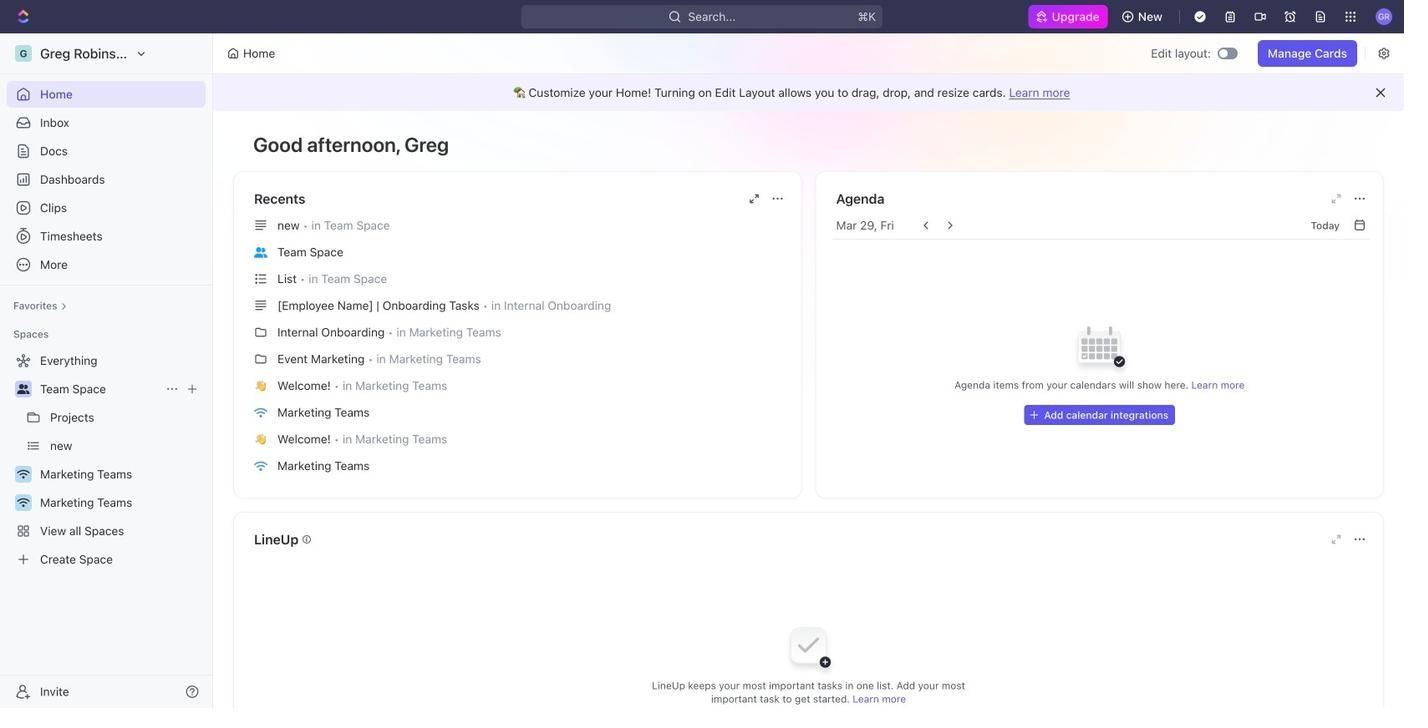Task type: locate. For each thing, give the bounding box(es) containing it.
alert
[[213, 74, 1405, 111]]

wifi image
[[254, 408, 268, 419], [254, 461, 268, 472], [17, 470, 30, 480], [17, 498, 30, 508]]

sidebar navigation
[[0, 33, 217, 709]]

tree
[[7, 348, 206, 574]]



Task type: describe. For each thing, give the bounding box(es) containing it.
tree inside sidebar navigation
[[7, 348, 206, 574]]

user group image
[[17, 385, 30, 395]]

greg robinson's workspace, , element
[[15, 45, 32, 62]]

user group image
[[254, 247, 268, 258]]



Task type: vqa. For each thing, say whether or not it's contained in the screenshot.
tab list
no



